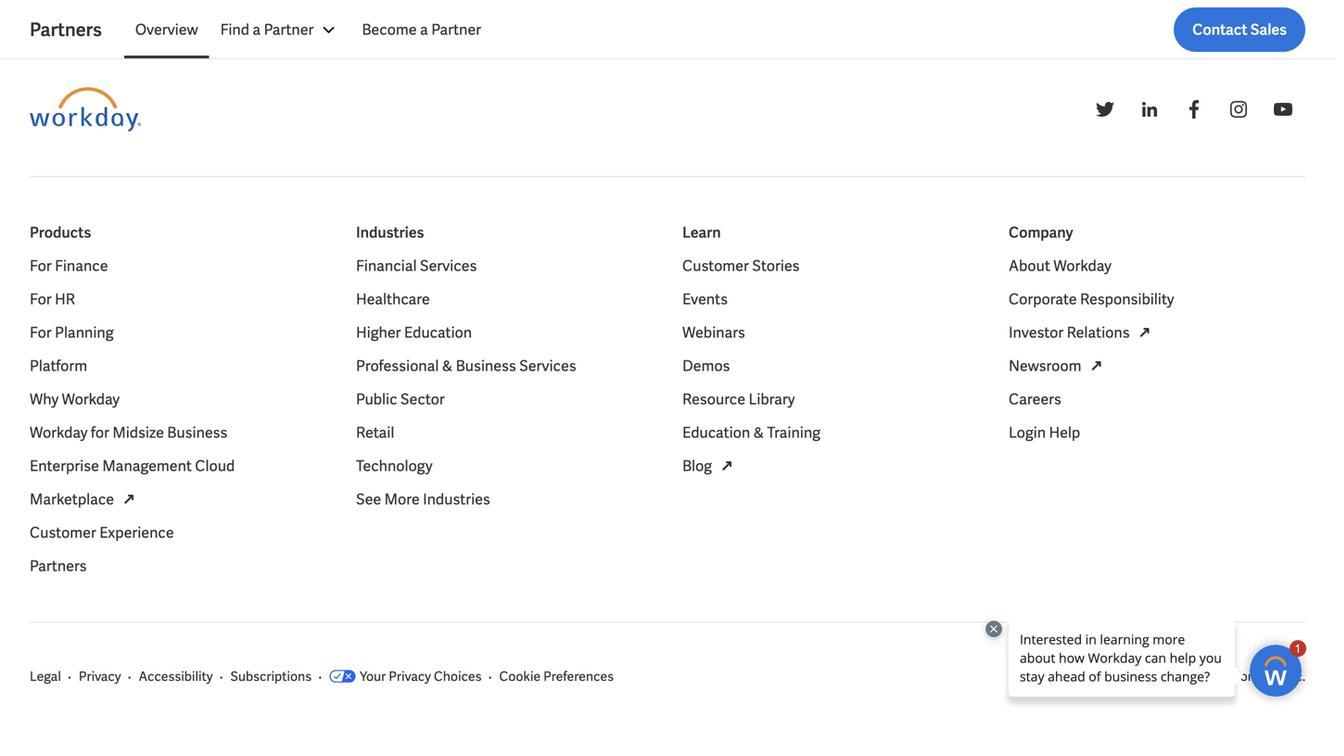 Task type: describe. For each thing, give the bounding box(es) containing it.
for for for finance
[[30, 256, 52, 276]]

customer stories
[[683, 256, 800, 276]]

go to linkedin image
[[1139, 98, 1161, 121]]

demos link
[[683, 355, 730, 377]]

corporate responsibility
[[1009, 290, 1175, 309]]

professional & business services
[[356, 357, 577, 376]]

careers link
[[1009, 389, 1062, 411]]

sector
[[401, 390, 445, 410]]

why workday link
[[30, 389, 120, 411]]

for hr link
[[30, 288, 75, 311]]

0 vertical spatial education
[[404, 323, 472, 343]]

list for company
[[1009, 255, 1306, 444]]

contact sales link
[[1175, 7, 1306, 52]]

newsroom
[[1009, 357, 1082, 376]]

finance
[[55, 256, 108, 276]]

blog
[[683, 457, 712, 476]]

higher education link
[[356, 322, 472, 344]]

investor relations
[[1009, 323, 1130, 343]]

workday,
[[1230, 669, 1282, 685]]

subscriptions
[[231, 669, 312, 685]]

1 horizontal spatial education
[[683, 423, 751, 443]]

webinars
[[683, 323, 746, 343]]

platform link
[[30, 355, 87, 377]]

technology
[[356, 457, 433, 476]]

opens in a new tab image
[[716, 455, 738, 478]]

opens in a new tab image for investor relations
[[1134, 322, 1156, 344]]

legal link
[[30, 668, 61, 686]]

opens in a new tab image for marketplace
[[118, 489, 140, 511]]

cookie
[[500, 669, 541, 685]]

go to facebook image
[[1184, 98, 1206, 121]]

investor relations link
[[1009, 322, 1156, 344]]

platform
[[30, 357, 87, 376]]

find a partner button
[[209, 7, 351, 52]]

customer stories link
[[683, 255, 800, 277]]

healthcare
[[356, 290, 430, 309]]

for hr
[[30, 290, 75, 309]]

1 vertical spatial business
[[167, 423, 228, 443]]

resource library
[[683, 390, 795, 410]]

cookie preferences
[[500, 669, 614, 685]]

a for find
[[253, 20, 261, 39]]

resource
[[683, 390, 746, 410]]

professional & business services link
[[356, 355, 577, 377]]

healthcare link
[[356, 288, 430, 311]]

retail link
[[356, 422, 395, 444]]

why workday
[[30, 390, 120, 410]]

for
[[91, 423, 109, 443]]

marketplace link
[[30, 489, 140, 511]]

about workday link
[[1009, 255, 1112, 277]]

financial
[[356, 256, 417, 276]]

newsroom link
[[1009, 355, 1108, 377]]

corporate
[[1009, 290, 1078, 309]]

help
[[1050, 423, 1081, 443]]

careers
[[1009, 390, 1062, 410]]

inc.
[[1285, 669, 1306, 685]]

public sector
[[356, 390, 445, 410]]

find a partner
[[220, 20, 314, 39]]

cloud
[[195, 457, 235, 476]]

why
[[30, 390, 59, 410]]

workday for why workday
[[62, 390, 120, 410]]

technology link
[[356, 455, 433, 478]]

©
[[1186, 669, 1196, 685]]

learn
[[683, 223, 721, 243]]

for finance link
[[30, 255, 108, 277]]

go to youtube image
[[1273, 98, 1295, 121]]

become
[[362, 20, 417, 39]]

choices
[[434, 669, 482, 685]]

marketplace
[[30, 490, 114, 510]]

become a partner link
[[351, 7, 493, 52]]

stories
[[753, 256, 800, 276]]

privacy image
[[329, 671, 356, 684]]

& for education
[[754, 423, 764, 443]]

2 partners from the top
[[30, 557, 87, 576]]

login help link
[[1009, 422, 1081, 444]]

your
[[360, 669, 386, 685]]

public sector link
[[356, 389, 445, 411]]

your privacy choices link
[[329, 668, 482, 686]]

products
[[30, 223, 91, 243]]

list containing overview
[[124, 7, 1306, 52]]

& for professional
[[442, 357, 453, 376]]

workday inside workday for midsize business link
[[30, 423, 88, 443]]



Task type: locate. For each thing, give the bounding box(es) containing it.
services inside "link"
[[420, 256, 477, 276]]

2 vertical spatial for
[[30, 323, 52, 343]]

1 partners from the top
[[30, 18, 102, 42]]

login help
[[1009, 423, 1081, 443]]

1 vertical spatial workday
[[62, 390, 120, 410]]

midsize
[[113, 423, 164, 443]]

0 horizontal spatial privacy
[[79, 669, 121, 685]]

workday up for on the left bottom
[[62, 390, 120, 410]]

training
[[768, 423, 821, 443]]

go to the homepage image
[[30, 87, 141, 132]]

workday for midsize business
[[30, 423, 228, 443]]

1 horizontal spatial a
[[420, 20, 428, 39]]

about workday
[[1009, 256, 1112, 276]]

2 vertical spatial opens in a new tab image
[[118, 489, 140, 511]]

preferences
[[544, 669, 614, 685]]

1 horizontal spatial opens in a new tab image
[[1086, 355, 1108, 377]]

for for for hr
[[30, 290, 52, 309]]

partners down customer experience link
[[30, 557, 87, 576]]

industries
[[356, 223, 424, 243], [423, 490, 491, 510]]

opens in a new tab image down responsibility
[[1134, 322, 1156, 344]]

1 vertical spatial for
[[30, 290, 52, 309]]

a inside popup button
[[253, 20, 261, 39]]

2 horizontal spatial opens in a new tab image
[[1134, 322, 1156, 344]]

partner inside popup button
[[264, 20, 314, 39]]

opens in a new tab image down enterprise management cloud
[[118, 489, 140, 511]]

1 horizontal spatial partner
[[432, 20, 481, 39]]

2 partners link from the top
[[30, 556, 87, 578]]

1 vertical spatial industries
[[423, 490, 491, 510]]

workday
[[1054, 256, 1112, 276], [62, 390, 120, 410], [30, 423, 88, 443]]

2 a from the left
[[420, 20, 428, 39]]

management
[[102, 457, 192, 476]]

customer
[[683, 256, 749, 276], [30, 524, 96, 543]]

0 vertical spatial partners link
[[30, 17, 124, 43]]

customer for customer experience
[[30, 524, 96, 543]]

0 horizontal spatial customer
[[30, 524, 96, 543]]

partners
[[30, 18, 102, 42], [30, 557, 87, 576]]

education & training
[[683, 423, 821, 443]]

education & training link
[[683, 422, 821, 444]]

0 horizontal spatial opens in a new tab image
[[118, 489, 140, 511]]

a
[[253, 20, 261, 39], [420, 20, 428, 39]]

0 vertical spatial workday
[[1054, 256, 1112, 276]]

1 horizontal spatial privacy
[[389, 669, 431, 685]]

1 a from the left
[[253, 20, 261, 39]]

industries right more
[[423, 490, 491, 510]]

find
[[220, 20, 250, 39]]

for left hr on the top of the page
[[30, 290, 52, 309]]

for up for hr link
[[30, 256, 52, 276]]

higher
[[356, 323, 401, 343]]

workday inside why workday link
[[62, 390, 120, 410]]

login
[[1009, 423, 1046, 443]]

partners link up the go to the homepage image
[[30, 17, 124, 43]]

0 vertical spatial &
[[442, 357, 453, 376]]

business up cloud
[[167, 423, 228, 443]]

1 for from the top
[[30, 256, 52, 276]]

0 vertical spatial for
[[30, 256, 52, 276]]

0 horizontal spatial &
[[442, 357, 453, 376]]

legal
[[30, 669, 61, 685]]

list for products
[[30, 255, 327, 578]]

about
[[1009, 256, 1051, 276]]

opens in a new tab image for newsroom
[[1086, 355, 1108, 377]]

list
[[124, 7, 1306, 52], [30, 255, 327, 578], [356, 255, 653, 511], [683, 255, 980, 478], [1009, 255, 1306, 444]]

privacy right legal link
[[79, 669, 121, 685]]

for planning
[[30, 323, 114, 343]]

a right find
[[253, 20, 261, 39]]

0 vertical spatial opens in a new tab image
[[1134, 322, 1156, 344]]

2 vertical spatial workday
[[30, 423, 88, 443]]

0 horizontal spatial a
[[253, 20, 261, 39]]

&
[[442, 357, 453, 376], [754, 423, 764, 443]]

partner for find a partner
[[264, 20, 314, 39]]

0 horizontal spatial services
[[420, 256, 477, 276]]

opens in a new tab image
[[1134, 322, 1156, 344], [1086, 355, 1108, 377], [118, 489, 140, 511]]

relations
[[1067, 323, 1130, 343]]

2024
[[1199, 669, 1227, 685]]

demos
[[683, 357, 730, 376]]

customer experience link
[[30, 522, 174, 544]]

higher education
[[356, 323, 472, 343]]

privacy right your
[[389, 669, 431, 685]]

responsibility
[[1081, 290, 1175, 309]]

accessibility link
[[139, 668, 213, 686]]

retail
[[356, 423, 395, 443]]

financial services
[[356, 256, 477, 276]]

partner for become a partner
[[432, 20, 481, 39]]

customer experience
[[30, 524, 174, 543]]

list for learn
[[683, 255, 980, 478]]

customer for customer stories
[[683, 256, 749, 276]]

0 vertical spatial services
[[420, 256, 477, 276]]

hr
[[55, 290, 75, 309]]

resource library link
[[683, 389, 795, 411]]

workday for midsize business link
[[30, 422, 228, 444]]

menu
[[124, 7, 493, 52]]

1 vertical spatial services
[[520, 357, 577, 376]]

library
[[749, 390, 795, 410]]

2 partner from the left
[[432, 20, 481, 39]]

subscriptions link
[[231, 668, 312, 686]]

cookie preferences link
[[500, 668, 614, 686]]

for for for planning
[[30, 323, 52, 343]]

your privacy choices
[[360, 669, 482, 685]]

0 vertical spatial business
[[456, 357, 516, 376]]

business
[[456, 357, 516, 376], [167, 423, 228, 443]]

sales
[[1251, 20, 1288, 39]]

partner right become
[[432, 20, 481, 39]]

0 horizontal spatial business
[[167, 423, 228, 443]]

privacy
[[79, 669, 121, 685], [389, 669, 431, 685]]

a right become
[[420, 20, 428, 39]]

webinars link
[[683, 322, 746, 344]]

workday for about workday
[[1054, 256, 1112, 276]]

© 2024 workday, inc.
[[1186, 669, 1306, 685]]

1 vertical spatial &
[[754, 423, 764, 443]]

1 privacy from the left
[[79, 669, 121, 685]]

see more industries
[[356, 490, 491, 510]]

blog link
[[683, 455, 738, 478]]

see more industries link
[[356, 489, 491, 511]]

corporate responsibility link
[[1009, 288, 1175, 311]]

company
[[1009, 223, 1074, 243]]

for down for hr
[[30, 323, 52, 343]]

2 for from the top
[[30, 290, 52, 309]]

1 horizontal spatial customer
[[683, 256, 749, 276]]

go to instagram image
[[1228, 98, 1250, 121]]

partners link down customer experience link
[[30, 556, 87, 578]]

education down resource
[[683, 423, 751, 443]]

enterprise management cloud
[[30, 457, 235, 476]]

business down "higher education"
[[456, 357, 516, 376]]

1 vertical spatial opens in a new tab image
[[1086, 355, 1108, 377]]

partner right find
[[264, 20, 314, 39]]

education
[[404, 323, 472, 343], [683, 423, 751, 443]]

a for become
[[420, 20, 428, 39]]

& up sector
[[442, 357, 453, 376]]

overview
[[135, 20, 198, 39]]

privacy inside "link"
[[389, 669, 431, 685]]

financial services link
[[356, 255, 477, 277]]

for finance
[[30, 256, 108, 276]]

more
[[385, 490, 420, 510]]

list for industries
[[356, 255, 653, 511]]

planning
[[55, 323, 114, 343]]

0 horizontal spatial partner
[[264, 20, 314, 39]]

workday up enterprise
[[30, 423, 88, 443]]

1 partner from the left
[[264, 20, 314, 39]]

industries up financial at the left top of page
[[356, 223, 424, 243]]

0 vertical spatial industries
[[356, 223, 424, 243]]

see
[[356, 490, 381, 510]]

1 horizontal spatial business
[[456, 357, 516, 376]]

1 vertical spatial customer
[[30, 524, 96, 543]]

list containing for finance
[[30, 255, 327, 578]]

1 horizontal spatial services
[[520, 357, 577, 376]]

0 vertical spatial customer
[[683, 256, 749, 276]]

events link
[[683, 288, 728, 311]]

3 for from the top
[[30, 323, 52, 343]]

0 vertical spatial partners
[[30, 18, 102, 42]]

list containing financial services
[[356, 255, 653, 511]]

education up professional & business services link
[[404, 323, 472, 343]]

overview link
[[124, 7, 209, 52]]

events
[[683, 290, 728, 309]]

opens in a new tab image down relations on the top
[[1086, 355, 1108, 377]]

partner
[[264, 20, 314, 39], [432, 20, 481, 39]]

& left training
[[754, 423, 764, 443]]

partners up the go to the homepage image
[[30, 18, 102, 42]]

for inside "link"
[[30, 256, 52, 276]]

1 partners link from the top
[[30, 17, 124, 43]]

professional
[[356, 357, 439, 376]]

menu containing overview
[[124, 7, 493, 52]]

1 vertical spatial partners link
[[30, 556, 87, 578]]

2 privacy from the left
[[389, 669, 431, 685]]

partners link
[[30, 17, 124, 43], [30, 556, 87, 578]]

workday up corporate responsibility link
[[1054, 256, 1112, 276]]

1 horizontal spatial &
[[754, 423, 764, 443]]

for
[[30, 256, 52, 276], [30, 290, 52, 309], [30, 323, 52, 343]]

contact
[[1193, 20, 1248, 39]]

list containing customer stories
[[683, 255, 980, 478]]

workday inside about workday link
[[1054, 256, 1112, 276]]

list containing about workday
[[1009, 255, 1306, 444]]

1 vertical spatial education
[[683, 423, 751, 443]]

0 horizontal spatial education
[[404, 323, 472, 343]]

contact sales
[[1193, 20, 1288, 39]]

go to twitter image
[[1095, 98, 1117, 121]]

services
[[420, 256, 477, 276], [520, 357, 577, 376]]

customer down marketplace
[[30, 524, 96, 543]]

1 vertical spatial partners
[[30, 557, 87, 576]]

customer up events
[[683, 256, 749, 276]]



Task type: vqa. For each thing, say whether or not it's contained in the screenshot.
SEE STORY 'link' for Millions of clients trust Franklin Templeton with investments. Franklin Templeton trusts Workday with financials.
no



